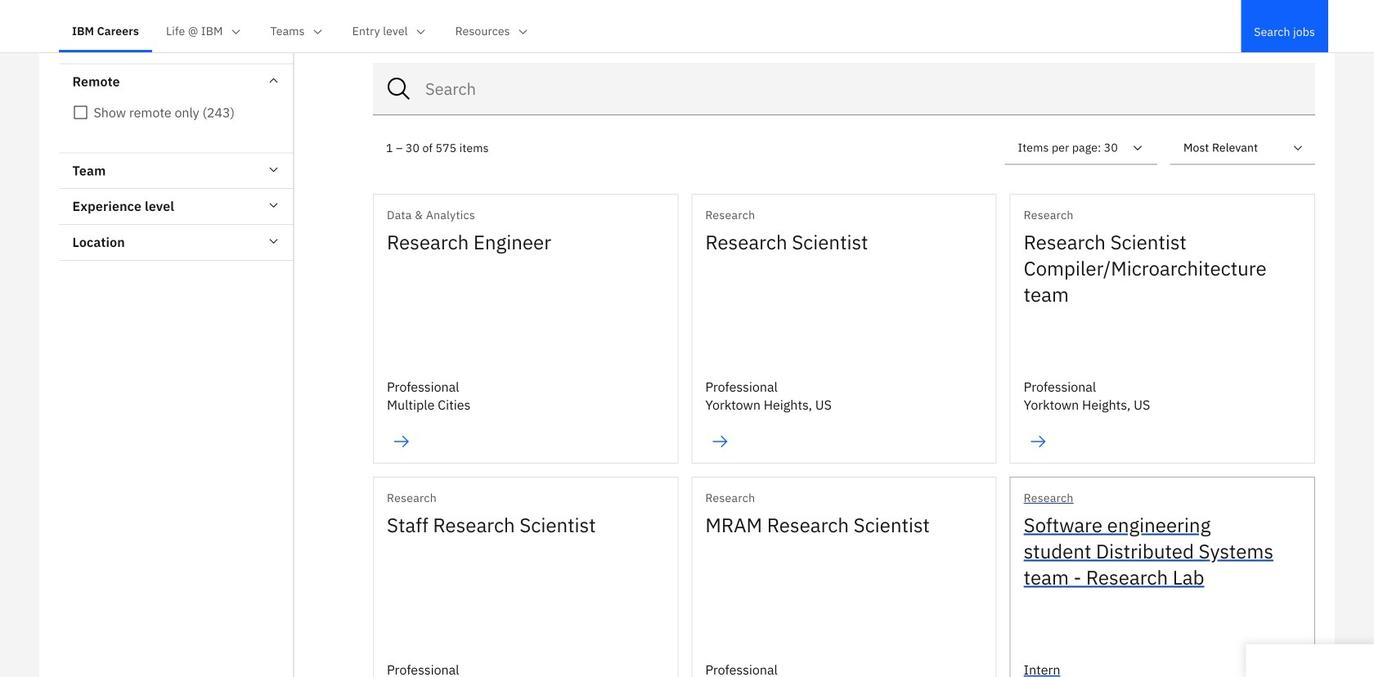 Task type: vqa. For each thing, say whether or not it's contained in the screenshot.
Let's talk element
no



Task type: describe. For each thing, give the bounding box(es) containing it.
open cookie preferences modal section
[[1246, 645, 1374, 677]]



